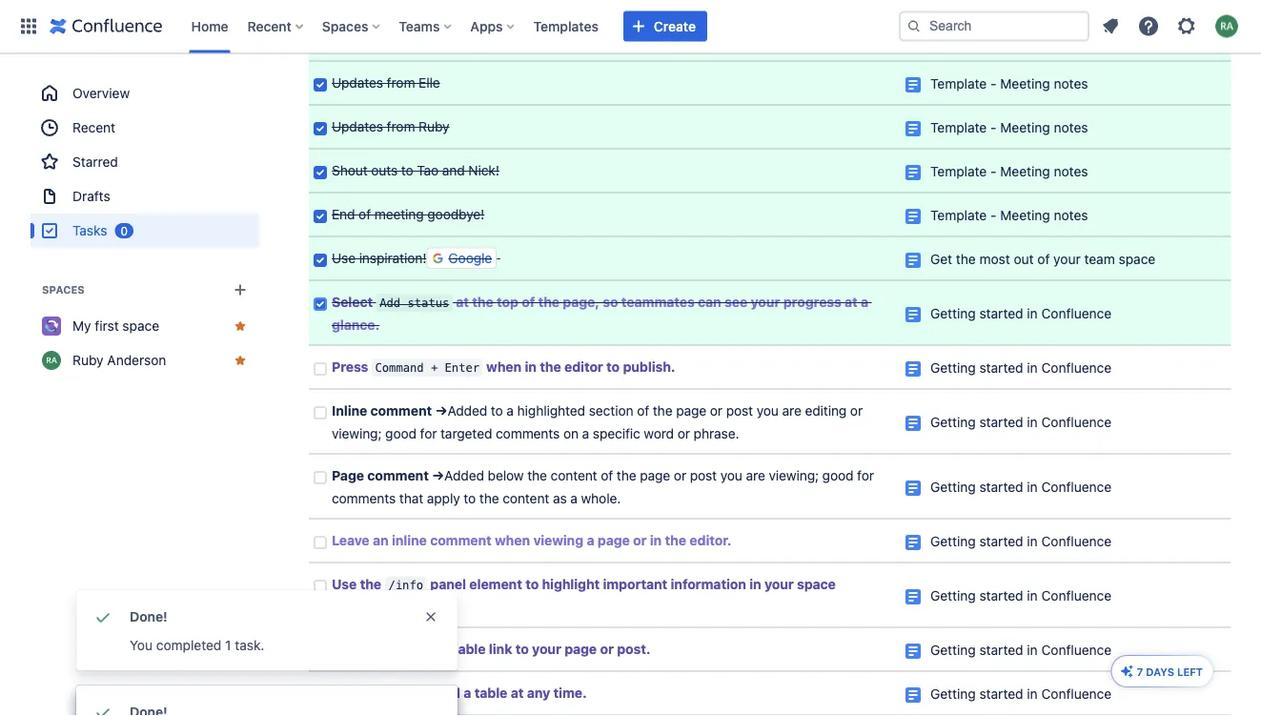 Task type: vqa. For each thing, say whether or not it's contained in the screenshot.
the whiteboard inside the Untitled whiteboard 1 'LINK'
no



Task type: describe. For each thing, give the bounding box(es) containing it.
top
[[497, 294, 519, 310]]

10 page title icon image from the top
[[906, 481, 921, 496]]

glance.
[[332, 317, 380, 333]]

help icon image
[[1138, 15, 1161, 38]]

or up the phrase.
[[710, 403, 723, 419]]

panel element to highlight important information in your space overview.
[[332, 576, 839, 615]]

page
[[332, 468, 364, 483]]

getting started in confluence for type
[[931, 686, 1112, 702]]

to inside added below the content of the page or post you are viewing; good for comments that apply to the content as a whole.
[[464, 491, 476, 506]]

my first space link
[[31, 309, 259, 343]]

my
[[72, 318, 91, 334]]

added below the content of the page or post you are viewing; good for comments that apply to the content as a whole.
[[332, 468, 878, 506]]

your inside at the top of the page, so teammates can see your progress at a glance.
[[751, 294, 780, 310]]

important
[[603, 576, 668, 592]]

getting for inline comment →
[[931, 414, 976, 430]]

the left 'page,'
[[538, 294, 560, 310]]

shareable
[[422, 641, 486, 657]]

search image
[[907, 19, 922, 34]]

that
[[399, 491, 424, 506]]

0 horizontal spatial content
[[503, 491, 550, 506]]

getting for type
[[931, 686, 976, 702]]

9 page title icon image from the top
[[906, 416, 921, 431]]

you inside added below the content of the page or post you are viewing; good for comments that apply to the content as a whole.
[[721, 468, 743, 483]]

- for meeting
[[991, 207, 997, 223]]

type /table to add a table at any time.
[[332, 685, 587, 701]]

a left shareable at the left bottom of page
[[411, 641, 418, 657]]

left
[[1178, 666, 1203, 678]]

link
[[489, 641, 512, 657]]

for inside added below the content of the page or post you are viewing; good for comments that apply to the content as a whole.
[[857, 468, 874, 483]]

the down below at left bottom
[[480, 491, 499, 506]]

phrase.
[[694, 426, 739, 442]]

of inside added below the content of the page or post you are viewing; good for comments that apply to the content as a whole.
[[601, 468, 613, 483]]

create
[[654, 18, 696, 34]]

your up any
[[532, 641, 562, 657]]

page inside added below the content of the page or post you are viewing; good for comments that apply to the content as a whole.
[[640, 468, 671, 483]]

starred
[[72, 154, 118, 170]]

2 vertical spatial comment
[[430, 533, 492, 548]]

5 started from the top
[[980, 534, 1024, 549]]

teams
[[399, 18, 440, 34]]

getting for press
[[931, 360, 976, 376]]

shout outs to tao and nick!
[[332, 163, 500, 178]]

confluence for press
[[1042, 360, 1112, 376]]

template for to
[[931, 164, 987, 179]]

templates
[[534, 18, 599, 34]]

most
[[980, 251, 1011, 267]]

command
[[375, 361, 424, 375]]

leave
[[332, 533, 370, 548]]

the right get
[[956, 251, 976, 267]]

task.
[[235, 637, 265, 653]]

out
[[1014, 251, 1034, 267]]

premium icon image
[[1120, 664, 1135, 679]]

anderson
[[107, 352, 166, 368]]

meeting for to
[[1001, 164, 1051, 179]]

highlighted
[[517, 403, 586, 419]]

or left the post.
[[600, 641, 614, 657]]

notification icon image
[[1100, 15, 1122, 38]]

0 horizontal spatial recent
[[72, 120, 116, 135]]

google button
[[427, 247, 497, 269]]

use for use the /info
[[332, 576, 357, 592]]

get the most out of your team space
[[931, 251, 1156, 267]]

elle
[[419, 75, 440, 91]]

template - meeting notes for elle
[[931, 76, 1089, 92]]

7 confluence from the top
[[1042, 642, 1112, 658]]

the left editor.
[[665, 533, 687, 548]]

page down whole.
[[598, 533, 630, 548]]

information
[[671, 576, 747, 592]]

spaces button
[[316, 11, 388, 41]]

recent link
[[31, 111, 259, 145]]

below
[[488, 468, 524, 483]]

7 days left
[[1137, 666, 1203, 678]]

13 page title icon image from the top
[[906, 644, 921, 659]]

press command + enter when in the editor to publish.
[[332, 359, 676, 375]]

started for press
[[980, 360, 1024, 376]]

inline
[[392, 533, 427, 548]]

spaces inside popup button
[[322, 18, 368, 34]]

1 page title icon image from the top
[[906, 33, 921, 49]]

a left highlighted
[[507, 403, 514, 419]]

type
[[332, 685, 364, 701]]

7
[[1137, 666, 1144, 678]]

the up whole.
[[617, 468, 637, 483]]

overview
[[72, 85, 130, 101]]

0 horizontal spatial space
[[122, 318, 159, 334]]

to left tao
[[401, 163, 414, 178]]

template - meeting notes for ruby
[[931, 120, 1089, 135]]

notes for ruby
[[1054, 120, 1089, 135]]

enter
[[445, 361, 480, 375]]

on
[[564, 426, 579, 442]]

your inside panel element to highlight important information in your space overview.
[[765, 576, 794, 592]]

1 template - meeting notes from the top
[[931, 32, 1089, 48]]

create a space image
[[229, 278, 252, 301]]

banner containing home
[[0, 0, 1262, 53]]

tasks
[[72, 223, 107, 238]]

the up overview.
[[360, 576, 382, 592]]

7 getting started in confluence link from the top
[[931, 642, 1112, 658]]

1 - from the top
[[991, 32, 997, 48]]

getting started in confluence link for select
[[931, 306, 1112, 321]]

1 template from the top
[[931, 32, 987, 48]]

template - meeting notes link for to
[[931, 164, 1089, 179]]

a right add
[[464, 685, 471, 701]]

7 page title icon image from the top
[[906, 307, 921, 322]]

/table
[[371, 687, 413, 701]]

select add status
[[332, 294, 449, 310]]

updates for updates from ruby
[[332, 119, 383, 134]]

days
[[1147, 666, 1175, 678]]

space inside panel element to highlight important information in your space overview.
[[797, 576, 836, 592]]

1 horizontal spatial at
[[511, 685, 524, 701]]

- for to
[[991, 164, 997, 179]]

0 vertical spatial content
[[551, 468, 597, 483]]

you
[[130, 637, 153, 653]]

for inside 'added to a highlighted section of the page or post you are editing or viewing; good for targeted comments on a specific word or phrase.'
[[420, 426, 437, 442]]

inline
[[332, 403, 367, 419]]

status
[[408, 296, 449, 310]]

started for use the
[[980, 588, 1024, 604]]

template - meeting notes for meeting
[[931, 207, 1089, 223]]

you completed 1 task.
[[130, 637, 265, 653]]

are inside added below the content of the page or post you are viewing; good for comments that apply to the content as a whole.
[[746, 468, 766, 483]]

the left editor
[[540, 359, 561, 375]]

getting started in confluence for page comment →
[[931, 479, 1112, 495]]

started for inline comment →
[[980, 414, 1024, 430]]

editor.
[[690, 533, 732, 548]]

an
[[373, 533, 389, 548]]

panel
[[430, 576, 466, 592]]

teammates
[[622, 294, 695, 310]]

global element
[[11, 0, 895, 53]]

5 getting from the top
[[931, 534, 976, 549]]

started for select
[[980, 306, 1024, 321]]

done!
[[130, 609, 168, 625]]

so
[[603, 294, 618, 310]]

drafts
[[72, 188, 110, 204]]

confluence for page comment →
[[1042, 479, 1112, 495]]

8 page title icon image from the top
[[906, 361, 921, 377]]

getting started in confluence for select
[[931, 306, 1112, 321]]

to right link
[[516, 641, 529, 657]]

page comment →
[[332, 468, 445, 483]]

publish.
[[623, 359, 676, 375]]

to inside 'added to a highlighted section of the page or post you are editing or viewing; good for targeted comments on a specific word or phrase.'
[[491, 403, 503, 419]]

goodbye!
[[428, 206, 485, 222]]

template for ruby
[[931, 120, 987, 135]]

template for elle
[[931, 76, 987, 92]]

11 page title icon image from the top
[[906, 535, 921, 550]]

ruby anderson
[[72, 352, 166, 368]]

any
[[527, 685, 550, 701]]

+
[[431, 361, 438, 375]]

getting started in confluence link for type
[[931, 686, 1112, 702]]

getting started in confluence link for inline comment →
[[931, 414, 1112, 430]]

getting for page comment →
[[931, 479, 976, 495]]

template - meeting notes for to
[[931, 164, 1089, 179]]

confluence for type
[[1042, 686, 1112, 702]]

of inside 'added to a highlighted section of the page or post you are editing or viewing; good for targeted comments on a specific word or phrase.'
[[637, 403, 650, 419]]

end of meeting goodbye!
[[332, 206, 485, 222]]

updates from ruby
[[332, 119, 450, 134]]

3 page title icon image from the top
[[906, 121, 921, 136]]

teams button
[[393, 11, 459, 41]]

home link
[[185, 11, 234, 41]]

a right viewing
[[587, 533, 595, 548]]

starred link
[[31, 145, 259, 179]]

notes for to
[[1054, 164, 1089, 179]]

or right the word
[[678, 426, 690, 442]]

0 horizontal spatial spaces
[[42, 284, 85, 296]]

12 page title icon image from the top
[[906, 589, 921, 605]]

added to a highlighted section of the page or post you are editing or viewing; good for targeted comments on a specific word or phrase.
[[332, 403, 867, 442]]

0 horizontal spatial for
[[389, 641, 408, 657]]

ruby anderson link
[[31, 343, 259, 378]]

highlight
[[542, 576, 600, 592]]

added for page comment →
[[445, 468, 484, 483]]



Task type: locate. For each thing, give the bounding box(es) containing it.
you left editing
[[757, 403, 779, 419]]

1 use from the top
[[332, 250, 356, 266]]

added up apply
[[445, 468, 484, 483]]

template - meeting notes link for meeting
[[931, 207, 1089, 223]]

when right the enter
[[486, 359, 522, 375]]

post down the phrase.
[[690, 468, 717, 483]]

0 vertical spatial post
[[726, 403, 753, 419]]

spaces right recent 'popup button'
[[322, 18, 368, 34]]

started
[[980, 306, 1024, 321], [980, 360, 1024, 376], [980, 414, 1024, 430], [980, 479, 1024, 495], [980, 534, 1024, 549], [980, 588, 1024, 604], [980, 642, 1024, 658], [980, 686, 1024, 702]]

comment for good
[[371, 403, 432, 419]]

1 meeting from the top
[[1001, 32, 1051, 48]]

at left any
[[511, 685, 524, 701]]

confluence for select
[[1042, 306, 1112, 321]]

→ for inline comment →
[[435, 403, 448, 419]]

3 getting started in confluence link from the top
[[931, 414, 1112, 430]]

notes for elle
[[1054, 76, 1089, 92]]

5 getting started in confluence link from the top
[[931, 534, 1112, 549]]

7 started from the top
[[980, 642, 1024, 658]]

element
[[470, 576, 522, 592]]

updates for updates from elle
[[332, 75, 383, 91]]

template - meeting notes link for ruby
[[931, 120, 1089, 135]]

appswitcher icon image
[[17, 15, 40, 38]]

page up the phrase.
[[676, 403, 707, 419]]

0 horizontal spatial post
[[690, 468, 717, 483]]

end
[[332, 206, 355, 222]]

or down the word
[[674, 468, 687, 483]]

0 vertical spatial comments
[[496, 426, 560, 442]]

when for in
[[486, 359, 522, 375]]

confluence
[[1042, 306, 1112, 321], [1042, 360, 1112, 376], [1042, 414, 1112, 430], [1042, 479, 1112, 495], [1042, 534, 1112, 549], [1042, 588, 1112, 604], [1042, 642, 1112, 658], [1042, 686, 1112, 702]]

nick!
[[469, 163, 500, 178]]

1 notes from the top
[[1054, 32, 1089, 48]]

overview.
[[332, 599, 394, 615]]

3 template - meeting notes link from the top
[[931, 120, 1089, 135]]

shout
[[332, 163, 368, 178]]

1 horizontal spatial comments
[[496, 426, 560, 442]]

→ up 'targeted'
[[435, 403, 448, 419]]

getting started in confluence link for press
[[931, 360, 1112, 376]]

1 vertical spatial spaces
[[42, 284, 85, 296]]

8 confluence from the top
[[1042, 686, 1112, 702]]

0 vertical spatial when
[[486, 359, 522, 375]]

1 horizontal spatial content
[[551, 468, 597, 483]]

1 horizontal spatial space
[[797, 576, 836, 592]]

1 horizontal spatial are
[[782, 403, 802, 419]]

1 vertical spatial recent
[[72, 120, 116, 135]]

from for elle
[[387, 75, 415, 91]]

2 vertical spatial for
[[389, 641, 408, 657]]

2 vertical spatial space
[[797, 576, 836, 592]]

4 meeting from the top
[[1001, 164, 1051, 179]]

1 horizontal spatial you
[[757, 403, 779, 419]]

3 - from the top
[[991, 120, 997, 135]]

4 - from the top
[[991, 164, 997, 179]]

to left add
[[419, 685, 433, 701]]

confluence for use the
[[1042, 588, 1112, 604]]

getting started in confluence link for use the
[[931, 588, 1112, 604]]

2 - from the top
[[991, 76, 997, 92]]

1 horizontal spatial spaces
[[322, 18, 368, 34]]

3 meeting from the top
[[1001, 120, 1051, 135]]

new
[[332, 31, 359, 47]]

6 confluence from the top
[[1042, 588, 1112, 604]]

0 vertical spatial ruby
[[419, 119, 450, 134]]

of up the word
[[637, 403, 650, 419]]

0
[[121, 224, 128, 237]]

your right 'information' on the bottom right of page
[[765, 576, 794, 592]]

8 getting started in confluence link from the top
[[931, 686, 1112, 702]]

comments inside added below the content of the page or post you are viewing; good for comments that apply to the content as a whole.
[[332, 491, 396, 506]]

4 started from the top
[[980, 479, 1024, 495]]

post inside added below the content of the page or post you are viewing; good for comments that apply to the content as a whole.
[[690, 468, 717, 483]]

3 getting from the top
[[931, 414, 976, 430]]

5 template - meeting notes link from the top
[[931, 207, 1089, 223]]

new plans!
[[332, 31, 399, 47]]

at
[[456, 294, 469, 310], [845, 294, 858, 310], [511, 685, 524, 701]]

inline comment →
[[332, 403, 448, 419]]

1 vertical spatial are
[[746, 468, 766, 483]]

see
[[725, 294, 748, 310]]

ruby
[[419, 119, 450, 134], [72, 352, 104, 368]]

added for inline comment →
[[448, 403, 487, 419]]

unstar this space image
[[233, 319, 248, 334], [233, 353, 248, 368]]

to right editor
[[607, 359, 620, 375]]

1 getting from the top
[[931, 306, 976, 321]]

getting for use the
[[931, 588, 976, 604]]

0 vertical spatial for
[[420, 426, 437, 442]]

2 notes from the top
[[1054, 76, 1089, 92]]

getting for select
[[931, 306, 976, 321]]

7 getting started in confluence from the top
[[931, 642, 1112, 658]]

press
[[332, 359, 368, 375]]

1 getting started in confluence link from the top
[[931, 306, 1112, 321]]

specific
[[593, 426, 640, 442]]

the inside 'added to a highlighted section of the page or post you are editing or viewing; good for targeted comments on a specific word or phrase.'
[[653, 403, 673, 419]]

4 template - meeting notes from the top
[[931, 164, 1089, 179]]

create button
[[624, 11, 708, 41]]

0 horizontal spatial comments
[[332, 491, 396, 506]]

getting started in confluence for use the
[[931, 588, 1112, 604]]

Search field
[[899, 11, 1090, 41]]

at right progress
[[845, 294, 858, 310]]

2 page title icon image from the top
[[906, 77, 921, 92]]

updates up shout
[[332, 119, 383, 134]]

0 vertical spatial you
[[757, 403, 779, 419]]

apps
[[471, 18, 503, 34]]

1 vertical spatial viewing;
[[769, 468, 819, 483]]

5 template from the top
[[931, 207, 987, 223]]

1 vertical spatial unstar this space image
[[233, 353, 248, 368]]

1 vertical spatial content
[[503, 491, 550, 506]]

3 template from the top
[[931, 120, 987, 135]]

google
[[449, 250, 492, 266]]

0 vertical spatial comment
[[371, 403, 432, 419]]

0 vertical spatial use
[[332, 250, 356, 266]]

2 use from the top
[[332, 576, 357, 592]]

use up overview.
[[332, 576, 357, 592]]

as
[[553, 491, 567, 506]]

of right top
[[522, 294, 535, 310]]

viewing; down inline
[[332, 426, 382, 442]]

unstar this space image for ruby anderson
[[233, 353, 248, 368]]

5 - from the top
[[991, 207, 997, 223]]

/info
[[389, 578, 423, 592]]

my first space
[[72, 318, 159, 334]]

0 horizontal spatial good
[[385, 426, 417, 442]]

2 horizontal spatial space
[[1119, 251, 1156, 267]]

targeted
[[441, 426, 492, 442]]

you inside 'added to a highlighted section of the page or post you are editing or viewing; good for targeted comments on a specific word or phrase.'
[[757, 403, 779, 419]]

plans!
[[363, 31, 399, 47]]

0 horizontal spatial you
[[721, 468, 743, 483]]

viewing; inside added below the content of the page or post you are viewing; good for comments that apply to the content as a whole.
[[769, 468, 819, 483]]

1 horizontal spatial ruby
[[419, 119, 450, 134]]

updates from elle
[[332, 75, 440, 91]]

2 updates from the top
[[332, 119, 383, 134]]

select
[[332, 294, 373, 310]]

word
[[644, 426, 674, 442]]

page,
[[563, 294, 600, 310]]

2 template - meeting notes from the top
[[931, 76, 1089, 92]]

1 vertical spatial post
[[690, 468, 717, 483]]

or inside added below the content of the page or post you are viewing; good for comments that apply to the content as a whole.
[[674, 468, 687, 483]]

outs
[[371, 163, 398, 178]]

are inside 'added to a highlighted section of the page or post you are editing or viewing; good for targeted comments on a specific word or phrase.'
[[782, 403, 802, 419]]

a right progress
[[861, 294, 869, 310]]

use inspiration!
[[332, 250, 427, 266]]

unstar this space image inside my first space link
[[233, 319, 248, 334]]

4 template - meeting notes link from the top
[[931, 164, 1089, 179]]

use
[[332, 250, 356, 266], [332, 576, 357, 592]]

table
[[475, 685, 508, 701]]

2 template from the top
[[931, 76, 987, 92]]

getting started in confluence for press
[[931, 360, 1112, 376]]

banner
[[0, 0, 1262, 53]]

spaces up my
[[42, 284, 85, 296]]

0 vertical spatial are
[[782, 403, 802, 419]]

4 getting started in confluence from the top
[[931, 479, 1112, 495]]

2 getting started in confluence from the top
[[931, 360, 1112, 376]]

0 horizontal spatial are
[[746, 468, 766, 483]]

updates down new plans!
[[332, 75, 383, 91]]

1 vertical spatial from
[[387, 119, 415, 134]]

1 vertical spatial use
[[332, 576, 357, 592]]

get
[[931, 251, 953, 267]]

template - meeting notes link for elle
[[931, 76, 1089, 92]]

comment down apply
[[430, 533, 492, 548]]

template for meeting
[[931, 207, 987, 223]]

1 vertical spatial comment
[[367, 468, 429, 483]]

content
[[551, 468, 597, 483], [503, 491, 550, 506]]

to right element
[[526, 576, 539, 592]]

started for page comment →
[[980, 479, 1024, 495]]

editor
[[565, 359, 603, 375]]

1 updates from the top
[[332, 75, 383, 91]]

1 from from the top
[[387, 75, 415, 91]]

to right apply
[[464, 491, 476, 506]]

at right status in the left of the page
[[456, 294, 469, 310]]

recent button
[[242, 11, 311, 41]]

5 notes from the top
[[1054, 207, 1089, 223]]

0 vertical spatial recent
[[248, 18, 292, 34]]

from for ruby
[[387, 119, 415, 134]]

2 horizontal spatial for
[[857, 468, 874, 483]]

started for type
[[980, 686, 1024, 702]]

1 confluence from the top
[[1042, 306, 1112, 321]]

0 vertical spatial unstar this space image
[[233, 319, 248, 334]]

meeting
[[375, 206, 424, 222]]

apps button
[[465, 11, 522, 41]]

2 unstar this space image from the top
[[233, 353, 248, 368]]

2 started from the top
[[980, 360, 1024, 376]]

are
[[782, 403, 802, 419], [746, 468, 766, 483]]

getting started in confluence link for page comment →
[[931, 479, 1112, 495]]

spaces
[[322, 18, 368, 34], [42, 284, 85, 296]]

viewing; inside 'added to a highlighted section of the page or post you are editing or viewing; good for targeted comments on a specific word or phrase.'
[[332, 426, 382, 442]]

or
[[710, 403, 723, 419], [851, 403, 863, 419], [678, 426, 690, 442], [674, 468, 687, 483], [633, 533, 647, 548], [600, 641, 614, 657]]

recent right home
[[248, 18, 292, 34]]

good inside added below the content of the page or post you are viewing; good for comments that apply to the content as a whole.
[[823, 468, 854, 483]]

or right editing
[[851, 403, 863, 419]]

added
[[448, 403, 487, 419], [445, 468, 484, 483]]

14 page title icon image from the top
[[906, 688, 921, 703]]

group containing overview
[[31, 76, 259, 248]]

post.
[[617, 641, 651, 657]]

in
[[1027, 306, 1038, 321], [525, 359, 537, 375], [1027, 360, 1038, 376], [1027, 414, 1038, 430], [1027, 479, 1038, 495], [650, 533, 662, 548], [1027, 534, 1038, 549], [750, 576, 762, 592], [1027, 588, 1038, 604], [1027, 642, 1038, 658], [1027, 686, 1038, 702]]

for
[[420, 426, 437, 442], [857, 468, 874, 483], [389, 641, 408, 657]]

from up shout outs to tao and nick!
[[387, 119, 415, 134]]

meeting for elle
[[1001, 76, 1051, 92]]

use down end
[[332, 250, 356, 266]]

your profile and preferences image
[[1216, 15, 1239, 38]]

0 vertical spatial from
[[387, 75, 415, 91]]

content up as
[[551, 468, 597, 483]]

settings icon image
[[1176, 15, 1199, 38]]

meeting for meeting
[[1001, 207, 1051, 223]]

comments down 'page' on the bottom of page
[[332, 491, 396, 506]]

1 vertical spatial →
[[432, 468, 445, 483]]

3 started from the top
[[980, 414, 1024, 430]]

added inside added below the content of the page or post you are viewing; good for comments that apply to the content as a whole.
[[445, 468, 484, 483]]

1 vertical spatial ruby
[[72, 352, 104, 368]]

1 unstar this space image from the top
[[233, 319, 248, 334]]

recent inside 'popup button'
[[248, 18, 292, 34]]

success image
[[92, 606, 114, 628], [92, 701, 114, 716], [92, 701, 114, 716]]

1 template - meeting notes link from the top
[[931, 32, 1089, 48]]

of
[[359, 206, 371, 222], [1038, 251, 1050, 267], [522, 294, 535, 310], [637, 403, 650, 419], [601, 468, 613, 483]]

0 horizontal spatial viewing;
[[332, 426, 382, 442]]

0 vertical spatial viewing;
[[332, 426, 382, 442]]

of inside at the top of the page, so teammates can see your progress at a glance.
[[522, 294, 535, 310]]

you
[[757, 403, 779, 419], [721, 468, 743, 483]]

comments down highlighted
[[496, 426, 560, 442]]

2 confluence from the top
[[1042, 360, 1112, 376]]

confluence for inline comment →
[[1042, 414, 1112, 430]]

- for ruby
[[991, 120, 997, 135]]

good inside 'added to a highlighted section of the page or post you are editing or viewing; good for targeted comments on a specific word or phrase.'
[[385, 426, 417, 442]]

2 from from the top
[[387, 119, 415, 134]]

dismiss image
[[423, 609, 439, 625]]

content down below at left bottom
[[503, 491, 550, 506]]

1 vertical spatial added
[[445, 468, 484, 483]]

ruby down elle
[[419, 119, 450, 134]]

viewing; down editing
[[769, 468, 819, 483]]

1 horizontal spatial good
[[823, 468, 854, 483]]

editing
[[805, 403, 847, 419]]

3 template - meeting notes from the top
[[931, 120, 1089, 135]]

tao
[[417, 163, 439, 178]]

ruby down my
[[72, 352, 104, 368]]

a inside added below the content of the page or post you are viewing; good for comments that apply to the content as a whole.
[[571, 491, 578, 506]]

6 page title icon image from the top
[[906, 253, 921, 268]]

you down the phrase.
[[721, 468, 743, 483]]

first
[[95, 318, 119, 334]]

3 confluence from the top
[[1042, 414, 1112, 430]]

the
[[956, 251, 976, 267], [472, 294, 494, 310], [538, 294, 560, 310], [540, 359, 561, 375], [653, 403, 673, 419], [528, 468, 547, 483], [617, 468, 637, 483], [480, 491, 499, 506], [665, 533, 687, 548], [360, 576, 382, 592]]

7 getting from the top
[[931, 642, 976, 658]]

use the /info
[[332, 576, 423, 592]]

1 started from the top
[[980, 306, 1024, 321]]

comment down command
[[371, 403, 432, 419]]

5 page title icon image from the top
[[906, 209, 921, 224]]

from left elle
[[387, 75, 415, 91]]

good down editing
[[823, 468, 854, 483]]

template
[[931, 32, 987, 48], [931, 76, 987, 92], [931, 120, 987, 135], [931, 164, 987, 179], [931, 207, 987, 223]]

6 getting from the top
[[931, 588, 976, 604]]

1 horizontal spatial viewing;
[[769, 468, 819, 483]]

0 vertical spatial →
[[435, 403, 448, 419]]

your right see
[[751, 294, 780, 310]]

a right on
[[582, 426, 589, 442]]

1 horizontal spatial for
[[420, 426, 437, 442]]

8 started from the top
[[980, 686, 1024, 702]]

2 horizontal spatial at
[[845, 294, 858, 310]]

get the most out of your team space link
[[931, 251, 1156, 267]]

1 vertical spatial when
[[495, 533, 530, 548]]

when left viewing
[[495, 533, 530, 548]]

→ up apply
[[432, 468, 445, 483]]

viewing
[[533, 533, 584, 548]]

0 horizontal spatial at
[[456, 294, 469, 310]]

notes
[[1054, 32, 1089, 48], [1054, 76, 1089, 92], [1054, 120, 1089, 135], [1054, 164, 1089, 179], [1054, 207, 1089, 223]]

unstar this space image inside the ruby anderson "link"
[[233, 353, 248, 368]]

for a shareable link to your page or post.
[[386, 641, 651, 657]]

drafts link
[[31, 179, 259, 214]]

1 horizontal spatial post
[[726, 403, 753, 419]]

page down the word
[[640, 468, 671, 483]]

6 getting started in confluence from the top
[[931, 588, 1112, 604]]

comments inside 'added to a highlighted section of the page or post you are editing or viewing; good for targeted comments on a specific word or phrase.'
[[496, 426, 560, 442]]

6 started from the top
[[980, 588, 1024, 604]]

4 getting from the top
[[931, 479, 976, 495]]

1
[[225, 637, 231, 653]]

1 vertical spatial you
[[721, 468, 743, 483]]

- for elle
[[991, 76, 997, 92]]

comment for that
[[367, 468, 429, 483]]

0 vertical spatial space
[[1119, 251, 1156, 267]]

meeting
[[1001, 32, 1051, 48], [1001, 76, 1051, 92], [1001, 120, 1051, 135], [1001, 164, 1051, 179], [1001, 207, 1051, 223]]

post inside 'added to a highlighted section of the page or post you are editing or viewing; good for targeted comments on a specific word or phrase.'
[[726, 403, 753, 419]]

1 vertical spatial for
[[857, 468, 874, 483]]

4 getting started in confluence link from the top
[[931, 479, 1112, 495]]

1 horizontal spatial recent
[[248, 18, 292, 34]]

to up 'targeted'
[[491, 403, 503, 419]]

group
[[31, 76, 259, 248]]

5 confluence from the top
[[1042, 534, 1112, 549]]

to
[[401, 163, 414, 178], [607, 359, 620, 375], [491, 403, 503, 419], [464, 491, 476, 506], [526, 576, 539, 592], [516, 641, 529, 657], [419, 685, 433, 701]]

good down inline comment →
[[385, 426, 417, 442]]

your
[[1054, 251, 1081, 267], [751, 294, 780, 310], [765, 576, 794, 592], [532, 641, 562, 657]]

of up whole.
[[601, 468, 613, 483]]

2 getting from the top
[[931, 360, 976, 376]]

1 getting started in confluence from the top
[[931, 306, 1112, 321]]

recent up starred
[[72, 120, 116, 135]]

3 notes from the top
[[1054, 120, 1089, 135]]

post up the phrase.
[[726, 403, 753, 419]]

1 vertical spatial updates
[[332, 119, 383, 134]]

use for use inspiration!
[[332, 250, 356, 266]]

page up time. on the bottom of the page
[[565, 641, 597, 657]]

7 days left button
[[1113, 656, 1213, 687]]

meeting for ruby
[[1001, 120, 1051, 135]]

or up important
[[633, 533, 647, 548]]

added up 'targeted'
[[448, 403, 487, 419]]

when for viewing
[[495, 533, 530, 548]]

ruby inside "link"
[[72, 352, 104, 368]]

templates link
[[528, 11, 604, 41]]

5 getting started in confluence from the top
[[931, 534, 1112, 549]]

added inside 'added to a highlighted section of the page or post you are editing or viewing; good for targeted comments on a specific word or phrase.'
[[448, 403, 487, 419]]

comment up that
[[367, 468, 429, 483]]

4 page title icon image from the top
[[906, 165, 921, 180]]

unstar this space image for my first space
[[233, 319, 248, 334]]

notes for meeting
[[1054, 207, 1089, 223]]

a right as
[[571, 491, 578, 506]]

the left top
[[472, 294, 494, 310]]

8 getting from the top
[[931, 686, 976, 702]]

4 confluence from the top
[[1042, 479, 1112, 495]]

6 getting started in confluence link from the top
[[931, 588, 1112, 604]]

5 template - meeting notes from the top
[[931, 207, 1089, 223]]

4 notes from the top
[[1054, 164, 1089, 179]]

can
[[698, 294, 722, 310]]

4 template from the top
[[931, 164, 987, 179]]

to inside panel element to highlight important information in your space overview.
[[526, 576, 539, 592]]

getting started in confluence for inline comment →
[[931, 414, 1112, 430]]

5 meeting from the top
[[1001, 207, 1051, 223]]

overview link
[[31, 76, 259, 111]]

the up the word
[[653, 403, 673, 419]]

at the top of the page, so teammates can see your progress at a glance.
[[332, 294, 872, 333]]

0 vertical spatial good
[[385, 426, 417, 442]]

a
[[861, 294, 869, 310], [507, 403, 514, 419], [582, 426, 589, 442], [571, 491, 578, 506], [587, 533, 595, 548], [411, 641, 418, 657], [464, 685, 471, 701]]

→ for page comment →
[[432, 468, 445, 483]]

apply
[[427, 491, 460, 506]]

home
[[191, 18, 228, 34]]

8 getting started in confluence from the top
[[931, 686, 1112, 702]]

2 meeting from the top
[[1001, 76, 1051, 92]]

2 getting started in confluence link from the top
[[931, 360, 1112, 376]]

0 horizontal spatial ruby
[[72, 352, 104, 368]]

the right below at left bottom
[[528, 468, 547, 483]]

3 getting started in confluence from the top
[[931, 414, 1112, 430]]

of right out
[[1038, 251, 1050, 267]]

1 vertical spatial comments
[[332, 491, 396, 506]]

1 vertical spatial good
[[823, 468, 854, 483]]

page title icon image
[[906, 33, 921, 49], [906, 77, 921, 92], [906, 121, 921, 136], [906, 165, 921, 180], [906, 209, 921, 224], [906, 253, 921, 268], [906, 307, 921, 322], [906, 361, 921, 377], [906, 416, 921, 431], [906, 481, 921, 496], [906, 535, 921, 550], [906, 589, 921, 605], [906, 644, 921, 659], [906, 688, 921, 703]]

your left the team
[[1054, 251, 1081, 267]]

2 template - meeting notes link from the top
[[931, 76, 1089, 92]]

of right end
[[359, 206, 371, 222]]

getting started in confluence link
[[931, 306, 1112, 321], [931, 360, 1112, 376], [931, 414, 1112, 430], [931, 479, 1112, 495], [931, 534, 1112, 549], [931, 588, 1112, 604], [931, 642, 1112, 658], [931, 686, 1112, 702]]

and
[[442, 163, 465, 178]]

0 vertical spatial spaces
[[322, 18, 368, 34]]

in inside panel element to highlight important information in your space overview.
[[750, 576, 762, 592]]

0 vertical spatial added
[[448, 403, 487, 419]]

1 vertical spatial space
[[122, 318, 159, 334]]

a inside at the top of the page, so teammates can see your progress at a glance.
[[861, 294, 869, 310]]

page inside 'added to a highlighted section of the page or post you are editing or viewing; good for targeted comments on a specific word or phrase.'
[[676, 403, 707, 419]]

confluence image
[[50, 15, 163, 38], [50, 15, 163, 38]]

0 vertical spatial updates
[[332, 75, 383, 91]]



